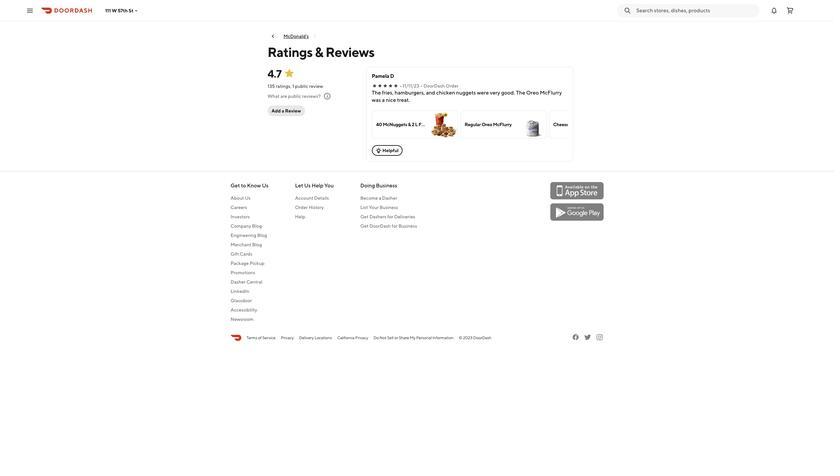 Task type: describe. For each thing, give the bounding box(es) containing it.
careers link
[[231, 204, 269, 211]]

get dashers for deliveries link
[[361, 214, 417, 220]]

mcnuggets
[[383, 122, 407, 127]]

terms
[[247, 336, 257, 341]]

cheeseburger
[[554, 122, 583, 127]]

you
[[325, 183, 334, 189]]

dasher central
[[231, 280, 263, 285]]

list your business
[[361, 205, 398, 210]]

2 • from the left
[[421, 83, 423, 89]]

newsroom
[[231, 317, 254, 322]]

us for about us
[[245, 196, 251, 201]]

let us help you
[[295, 183, 334, 189]]

are
[[281, 94, 287, 99]]

doordash on twitter image
[[584, 334, 592, 342]]

get to know us
[[231, 183, 269, 189]]

merchant
[[231, 242, 251, 248]]

0 vertical spatial dasher
[[382, 196, 397, 201]]

service
[[263, 336, 276, 341]]

review
[[309, 84, 323, 89]]

glassdoor link
[[231, 298, 269, 304]]

blog for merchant blog
[[252, 242, 262, 248]]

Store search: begin typing to search for stores available on DoorDash text field
[[637, 7, 756, 14]]

,
[[290, 84, 292, 89]]

engineering blog
[[231, 233, 267, 238]]

history
[[309, 205, 324, 210]]

4.7
[[268, 67, 282, 80]]

let
[[295, 183, 303, 189]]

oreo
[[482, 122, 492, 127]]

dasher central link
[[231, 279, 269, 286]]

0 vertical spatial public
[[295, 84, 308, 89]]

order history
[[295, 205, 324, 210]]

add a review
[[272, 108, 301, 114]]

about us
[[231, 196, 251, 201]]

135 ratings , 1 public review
[[268, 84, 323, 89]]

doordash on instagram image
[[596, 334, 604, 342]]

40 mcnuggets & 2 l fries
[[376, 122, 429, 127]]

pamela
[[372, 73, 389, 79]]

california
[[337, 336, 355, 341]]

2 horizontal spatial doordash
[[473, 336, 492, 341]]

1
[[293, 84, 294, 89]]

about us link
[[231, 195, 269, 202]]

doing business
[[361, 183, 397, 189]]

privacy link
[[281, 335, 294, 341]]

company blog link
[[231, 223, 269, 230]]

doordash on facebook image
[[572, 334, 580, 342]]

investors
[[231, 214, 250, 220]]

what
[[268, 94, 280, 99]]

get for get dashers for deliveries
[[361, 214, 369, 220]]

become a dasher link
[[361, 195, 417, 202]]

investors link
[[231, 214, 269, 220]]

terms of service
[[247, 336, 276, 341]]

cards
[[240, 252, 252, 257]]

information
[[433, 336, 454, 341]]

a for add
[[282, 108, 284, 114]]

for for dashers
[[388, 214, 394, 220]]

w
[[112, 8, 117, 13]]

account
[[295, 196, 313, 201]]

l
[[415, 122, 418, 127]]

help link
[[295, 214, 334, 220]]

111 w 57th st
[[105, 8, 133, 13]]

get doordash for business
[[361, 224, 417, 229]]

order history link
[[295, 204, 334, 211]]

& inside 'button'
[[408, 122, 411, 127]]

a for become
[[379, 196, 381, 201]]

california privacy
[[337, 336, 368, 341]]

locations
[[315, 336, 332, 341]]

st
[[129, 8, 133, 13]]

company blog
[[231, 224, 262, 229]]

become
[[361, 196, 378, 201]]

pickup
[[250, 261, 265, 266]]

merchant blog
[[231, 242, 262, 248]]

accessibility
[[231, 308, 257, 313]]

© 2023 doordash
[[459, 336, 492, 341]]

doing
[[361, 183, 375, 189]]

about
[[231, 196, 244, 201]]

mcflurry
[[493, 122, 512, 127]]

account details link
[[295, 195, 334, 202]]

0 vertical spatial &
[[315, 44, 323, 60]]

share
[[399, 336, 409, 341]]

promotions
[[231, 270, 255, 276]]

mcdonald's link
[[284, 34, 309, 39]]

cheeseburger button
[[549, 111, 635, 139]]

1 vertical spatial doordash
[[370, 224, 391, 229]]

add
[[272, 108, 281, 114]]

newsroom link
[[231, 316, 269, 323]]

0 vertical spatial doordash
[[424, 83, 445, 89]]

or
[[395, 336, 398, 341]]

package pickup link
[[231, 260, 269, 267]]

blog for engineering blog
[[257, 233, 267, 238]]

1 vertical spatial business
[[380, 205, 398, 210]]

1 horizontal spatial us
[[262, 183, 269, 189]]



Task type: locate. For each thing, give the bounding box(es) containing it.
57th
[[118, 8, 128, 13]]

gift cards link
[[231, 251, 269, 258]]

1 vertical spatial get
[[361, 214, 369, 220]]

ratings
[[268, 44, 313, 60]]

1 vertical spatial a
[[379, 196, 381, 201]]

get doordash for business link
[[361, 223, 417, 230]]

1 • from the left
[[400, 83, 402, 89]]

©
[[459, 336, 463, 341]]

1 vertical spatial order
[[295, 205, 308, 210]]

& right ratings
[[315, 44, 323, 60]]

regular oreo mcflurry button
[[461, 111, 547, 139]]

11/11/23
[[403, 83, 420, 89]]

not
[[380, 336, 387, 341]]

get for get doordash for business
[[361, 224, 369, 229]]

1 horizontal spatial &
[[408, 122, 411, 127]]

gift cards
[[231, 252, 252, 257]]

0 vertical spatial order
[[446, 83, 459, 89]]

gift
[[231, 252, 239, 257]]

get dashers for deliveries
[[361, 214, 415, 220]]

1 vertical spatial help
[[295, 214, 305, 220]]

order
[[446, 83, 459, 89], [295, 205, 308, 210]]

accessibility link
[[231, 307, 269, 314]]

become a dasher
[[361, 196, 397, 201]]

blog inside "link"
[[257, 233, 267, 238]]

0 horizontal spatial a
[[282, 108, 284, 114]]

doordash
[[424, 83, 445, 89], [370, 224, 391, 229], [473, 336, 492, 341]]

get for get to know us
[[231, 183, 240, 189]]

pamela d
[[372, 73, 394, 79]]

notification bell image
[[771, 6, 779, 14]]

2 horizontal spatial us
[[304, 183, 311, 189]]

0 vertical spatial for
[[388, 214, 394, 220]]

open menu image
[[26, 6, 34, 14]]

dashers
[[370, 214, 387, 220]]

doordash right 2023
[[473, 336, 492, 341]]

1 horizontal spatial a
[[379, 196, 381, 201]]

us up careers link at the top left of the page
[[245, 196, 251, 201]]

doordash right 11/11/23
[[424, 83, 445, 89]]

•
[[400, 83, 402, 89], [421, 83, 423, 89]]

delivery locations
[[299, 336, 332, 341]]

terms of service link
[[247, 335, 276, 341]]

a right 'add'
[[282, 108, 284, 114]]

help left you
[[312, 183, 324, 189]]

40
[[376, 122, 382, 127]]

get
[[231, 183, 240, 189], [361, 214, 369, 220], [361, 224, 369, 229]]

• right 11/11/23
[[421, 83, 423, 89]]

public right 1
[[295, 84, 308, 89]]

package pickup
[[231, 261, 265, 266]]

0 items, open order cart image
[[787, 6, 795, 14]]

1 horizontal spatial order
[[446, 83, 459, 89]]

dasher up list your business link
[[382, 196, 397, 201]]

1 horizontal spatial help
[[312, 183, 324, 189]]

linkedin
[[231, 289, 249, 294]]

regular oreo mcflurry image
[[520, 111, 546, 138]]

blog for company blog
[[252, 224, 262, 229]]

helpful
[[383, 148, 399, 153]]

privacy right service
[[281, 336, 294, 341]]

public down 135 ratings , 1 public review
[[288, 94, 301, 99]]

1 vertical spatial dasher
[[231, 280, 246, 285]]

delivery
[[299, 336, 314, 341]]

0 horizontal spatial doordash
[[370, 224, 391, 229]]

blog up 'engineering blog' "link" in the bottom left of the page
[[252, 224, 262, 229]]

1 horizontal spatial dasher
[[382, 196, 397, 201]]

40 mcnuggets & 2 l fries image
[[431, 111, 458, 138]]

helpful button
[[372, 145, 403, 156]]

• left 11/11/23
[[400, 83, 402, 89]]

back to store button image
[[270, 34, 276, 39]]

111
[[105, 8, 111, 13]]

sell
[[387, 336, 394, 341]]

0 horizontal spatial •
[[400, 83, 402, 89]]

a inside button
[[282, 108, 284, 114]]

0 horizontal spatial privacy
[[281, 336, 294, 341]]

do not sell or share my personal information link
[[374, 335, 454, 341]]

1 horizontal spatial privacy
[[355, 336, 368, 341]]

40 mcnuggets & 2 l fries button
[[372, 111, 458, 139]]

linkedin link
[[231, 288, 269, 295]]

us for let us help you
[[304, 183, 311, 189]]

ratings & reviews
[[268, 44, 375, 60]]

2 vertical spatial business
[[399, 224, 417, 229]]

for inside "get dashers for deliveries" link
[[388, 214, 394, 220]]

0 horizontal spatial help
[[295, 214, 305, 220]]

0 horizontal spatial dasher
[[231, 280, 246, 285]]

0 horizontal spatial &
[[315, 44, 323, 60]]

blog up gift cards link
[[252, 242, 262, 248]]

1 horizontal spatial •
[[421, 83, 423, 89]]

list
[[361, 205, 368, 210]]

2 vertical spatial doordash
[[473, 336, 492, 341]]

review
[[285, 108, 301, 114]]

ratings
[[276, 84, 290, 89]]

for down "get dashers for deliveries" link
[[392, 224, 398, 229]]

a up list your business
[[379, 196, 381, 201]]

engineering
[[231, 233, 256, 238]]

add a review button
[[268, 106, 305, 116]]

package
[[231, 261, 249, 266]]

for for doordash
[[392, 224, 398, 229]]

0 vertical spatial get
[[231, 183, 240, 189]]

merchant blog link
[[231, 242, 269, 248]]

do
[[374, 336, 379, 341]]

us
[[262, 183, 269, 189], [304, 183, 311, 189], [245, 196, 251, 201]]

business
[[376, 183, 397, 189], [380, 205, 398, 210], [399, 224, 417, 229]]

fries
[[419, 122, 429, 127]]

1 vertical spatial for
[[392, 224, 398, 229]]

to
[[241, 183, 246, 189]]

0 vertical spatial blog
[[252, 224, 262, 229]]

2 vertical spatial get
[[361, 224, 369, 229]]

1 vertical spatial &
[[408, 122, 411, 127]]

mcdonald's
[[284, 34, 309, 39]]

blog up merchant blog link
[[257, 233, 267, 238]]

my
[[410, 336, 416, 341]]

what are public reviews?
[[268, 94, 321, 99]]

list your business link
[[361, 204, 417, 211]]

know
[[247, 183, 261, 189]]

personal
[[416, 336, 432, 341]]

company
[[231, 224, 251, 229]]

1 privacy from the left
[[281, 336, 294, 341]]

for up get doordash for business link
[[388, 214, 394, 220]]

2 privacy from the left
[[355, 336, 368, 341]]

dasher up "linkedin"
[[231, 280, 246, 285]]

0 horizontal spatial us
[[245, 196, 251, 201]]

help
[[312, 183, 324, 189], [295, 214, 305, 220]]

2023
[[463, 336, 473, 341]]

& left 2
[[408, 122, 411, 127]]

account details
[[295, 196, 329, 201]]

order inside order history link
[[295, 205, 308, 210]]

privacy left do
[[355, 336, 368, 341]]

california privacy link
[[337, 335, 368, 341]]

business down deliveries
[[399, 224, 417, 229]]

us right know
[[262, 183, 269, 189]]

0 vertical spatial a
[[282, 108, 284, 114]]

0 vertical spatial help
[[312, 183, 324, 189]]

deliveries
[[394, 214, 415, 220]]

2
[[412, 122, 415, 127]]

2 vertical spatial blog
[[252, 242, 262, 248]]

us right let
[[304, 183, 311, 189]]

for inside get doordash for business link
[[392, 224, 398, 229]]

details
[[314, 196, 329, 201]]

for
[[388, 214, 394, 220], [392, 224, 398, 229]]

1 horizontal spatial doordash
[[424, 83, 445, 89]]

0 horizontal spatial order
[[295, 205, 308, 210]]

help down order history
[[295, 214, 305, 220]]

doordash down dashers
[[370, 224, 391, 229]]

a
[[282, 108, 284, 114], [379, 196, 381, 201]]

1 vertical spatial public
[[288, 94, 301, 99]]

business up the become a dasher link
[[376, 183, 397, 189]]

0 vertical spatial business
[[376, 183, 397, 189]]

regular oreo mcflurry
[[465, 122, 512, 127]]

1 vertical spatial blog
[[257, 233, 267, 238]]

business up "get dashers for deliveries" link
[[380, 205, 398, 210]]

• 11/11/23 • doordash order
[[400, 83, 459, 89]]

reviews
[[326, 44, 375, 60]]

central
[[247, 280, 263, 285]]



Task type: vqa. For each thing, say whether or not it's contained in the screenshot.
Steak associated with Sizzler
no



